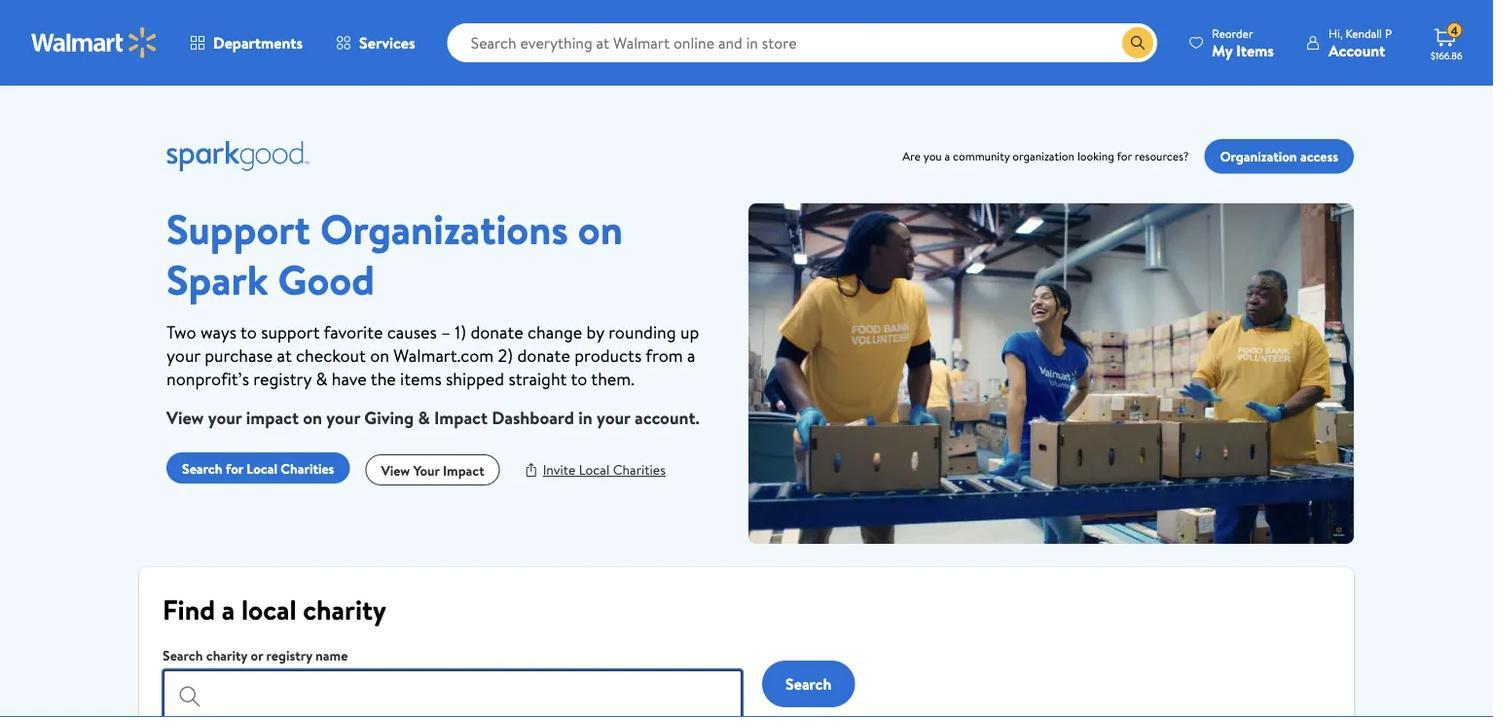 Task type: locate. For each thing, give the bounding box(es) containing it.
charity up name
[[303, 591, 386, 629]]

0 vertical spatial on
[[578, 200, 623, 257]]

charities down account.
[[613, 461, 666, 480]]

& left the have
[[316, 367, 328, 391]]

hi,
[[1329, 25, 1343, 41]]

impact right the your
[[443, 461, 485, 480]]

you
[[924, 148, 942, 165]]

good
[[278, 251, 375, 308]]

1 vertical spatial a
[[687, 343, 695, 368]]

impact
[[434, 405, 488, 430], [443, 461, 485, 480]]

resources?
[[1135, 148, 1189, 165]]

1 vertical spatial for
[[226, 459, 243, 478]]

view your impact on your giving & impact dashboard in your account.
[[166, 405, 700, 430]]

1 horizontal spatial &
[[418, 405, 430, 430]]

0 horizontal spatial to
[[240, 320, 257, 344]]

0 horizontal spatial view
[[166, 405, 204, 430]]

search inside search 'button'
[[786, 673, 832, 695]]

1 horizontal spatial local
[[579, 461, 610, 480]]

1 horizontal spatial charity
[[303, 591, 386, 629]]

for down nonprofit's
[[226, 459, 243, 478]]

checkout
[[296, 343, 366, 368]]

a
[[945, 148, 950, 165], [687, 343, 695, 368], [222, 591, 235, 629]]

local inside button
[[579, 461, 610, 480]]

0 horizontal spatial charity
[[206, 646, 247, 665]]

the
[[371, 367, 396, 391]]

impact down shipped
[[434, 405, 488, 430]]

2)
[[498, 343, 513, 368]]

invite local charities button
[[523, 455, 666, 482]]

support
[[166, 200, 310, 257]]

on
[[578, 200, 623, 257], [370, 343, 389, 368], [303, 405, 322, 430]]

items
[[400, 367, 442, 391]]

0 vertical spatial view
[[166, 405, 204, 430]]

on inside support organizations on spark good
[[578, 200, 623, 257]]

purchase
[[205, 343, 273, 368]]

search
[[182, 459, 222, 478], [163, 646, 203, 665], [786, 673, 832, 695]]

1 horizontal spatial view
[[381, 461, 410, 480]]

0 vertical spatial to
[[240, 320, 257, 344]]

donate
[[471, 320, 524, 344], [517, 343, 570, 368]]

2 vertical spatial search
[[786, 673, 832, 695]]

1)
[[455, 320, 466, 344]]

2 horizontal spatial on
[[578, 200, 623, 257]]

view
[[166, 405, 204, 430], [381, 461, 410, 480]]

registry
[[253, 367, 312, 391], [266, 646, 312, 665]]

by
[[587, 320, 604, 344]]

0 vertical spatial registry
[[253, 367, 312, 391]]

a right find
[[222, 591, 235, 629]]

view left the your
[[381, 461, 410, 480]]

&
[[316, 367, 328, 391], [418, 405, 430, 430]]

nonprofit's
[[166, 367, 249, 391]]

local right invite
[[579, 461, 610, 480]]

charities
[[281, 459, 334, 478], [613, 461, 666, 480]]

access
[[1301, 147, 1339, 166]]

1 horizontal spatial charities
[[613, 461, 666, 480]]

1 horizontal spatial on
[[370, 343, 389, 368]]

0 horizontal spatial a
[[222, 591, 235, 629]]

for right looking
[[1117, 148, 1132, 165]]

straight
[[509, 367, 567, 391]]

two
[[166, 320, 196, 344]]

organizations
[[320, 200, 568, 257]]

organization access
[[1220, 147, 1339, 166]]

2 horizontal spatial a
[[945, 148, 950, 165]]

to
[[240, 320, 257, 344], [571, 367, 587, 391]]

for inside search for local charities "link"
[[226, 459, 243, 478]]

giving
[[364, 405, 414, 430]]

search charity or registry name
[[163, 646, 348, 665]]

1 horizontal spatial a
[[687, 343, 695, 368]]

to right ways
[[240, 320, 257, 344]]

up
[[680, 320, 699, 344]]

0 horizontal spatial charities
[[281, 459, 334, 478]]

view your impact
[[381, 461, 485, 480]]

0 vertical spatial impact
[[434, 405, 488, 430]]

local
[[241, 591, 297, 629]]

shipped
[[446, 367, 504, 391]]

are
[[903, 148, 921, 165]]

search inside search for local charities "link"
[[182, 459, 222, 478]]

search for search for local charities
[[182, 459, 222, 478]]

1 vertical spatial on
[[370, 343, 389, 368]]

0 vertical spatial charity
[[303, 591, 386, 629]]

0 vertical spatial &
[[316, 367, 328, 391]]

donate right 2)
[[517, 343, 570, 368]]

charities inside "link"
[[281, 459, 334, 478]]

rounding
[[609, 320, 676, 344]]

or
[[251, 646, 263, 665]]

search for search charity or registry name
[[163, 646, 203, 665]]

4
[[1451, 22, 1458, 39]]

search inside search charity or registry name element
[[163, 646, 203, 665]]

charity left 'or'
[[206, 646, 247, 665]]

your left the purchase
[[166, 343, 200, 368]]

your
[[166, 343, 200, 368], [208, 405, 242, 430], [326, 405, 360, 430], [597, 405, 631, 430]]

1 horizontal spatial for
[[1117, 148, 1132, 165]]

for
[[1117, 148, 1132, 165], [226, 459, 243, 478]]

charity
[[303, 591, 386, 629], [206, 646, 247, 665]]

services button
[[319, 19, 432, 66]]

& right giving
[[418, 405, 430, 430]]

1 vertical spatial search
[[163, 646, 203, 665]]

to left them.
[[571, 367, 587, 391]]

registry right 'or'
[[266, 646, 312, 665]]

1 vertical spatial &
[[418, 405, 430, 430]]

local inside "link"
[[247, 459, 277, 478]]

1 vertical spatial view
[[381, 461, 410, 480]]

0 horizontal spatial &
[[316, 367, 328, 391]]

0 vertical spatial a
[[945, 148, 950, 165]]

0 horizontal spatial for
[[226, 459, 243, 478]]

organization
[[1013, 148, 1075, 165]]

local down impact
[[247, 459, 277, 478]]

organization
[[1220, 147, 1297, 166]]

0 vertical spatial for
[[1117, 148, 1132, 165]]

reorder
[[1212, 25, 1253, 41]]

Search charity or registry name text field
[[163, 670, 743, 717]]

2 vertical spatial on
[[303, 405, 322, 430]]

change
[[528, 320, 582, 344]]

a right you
[[945, 148, 950, 165]]

search for local charities
[[182, 459, 334, 478]]

donate right 1)
[[471, 320, 524, 344]]

1 horizontal spatial to
[[571, 367, 587, 391]]

registry up impact
[[253, 367, 312, 391]]

local
[[247, 459, 277, 478], [579, 461, 610, 480]]

view down nonprofit's
[[166, 405, 204, 430]]

0 vertical spatial search
[[182, 459, 222, 478]]

charities down impact
[[281, 459, 334, 478]]

a right "from"
[[687, 343, 695, 368]]

0 horizontal spatial local
[[247, 459, 277, 478]]

departments
[[213, 32, 303, 54]]

walmart.com
[[394, 343, 494, 368]]

–
[[441, 320, 451, 344]]

Search search field
[[447, 23, 1158, 62]]



Task type: describe. For each thing, give the bounding box(es) containing it.
search for search
[[786, 673, 832, 695]]

on inside two ways to support favorite causes – 1) donate change by rounding up your purchase at checkout on walmart.com 2) donate products from a nonprofit's registry & have the items shipped straight to them.
[[370, 343, 389, 368]]

1 vertical spatial to
[[571, 367, 587, 391]]

are you a community organization looking for resources?
[[903, 148, 1189, 165]]

account
[[1329, 39, 1386, 61]]

from
[[646, 343, 683, 368]]

$166.86
[[1431, 49, 1463, 62]]

0 horizontal spatial on
[[303, 405, 322, 430]]

my
[[1212, 39, 1233, 61]]

charities inside button
[[613, 461, 666, 480]]

support organizations on spark good
[[166, 200, 623, 308]]

community
[[953, 148, 1010, 165]]

dashboard
[[492, 405, 574, 430]]

find
[[163, 591, 215, 629]]

services
[[359, 32, 415, 54]]

1 vertical spatial registry
[[266, 646, 312, 665]]

at
[[277, 343, 292, 368]]

view for view your impact on your giving & impact dashboard in your account.
[[166, 405, 204, 430]]

2 vertical spatial a
[[222, 591, 235, 629]]

Walmart Site-Wide search field
[[447, 23, 1158, 62]]

items
[[1236, 39, 1274, 61]]

account.
[[635, 405, 700, 430]]

have
[[332, 367, 367, 391]]

a inside two ways to support favorite causes – 1) donate change by rounding up your purchase at checkout on walmart.com 2) donate products from a nonprofit's registry & have the items shipped straight to them.
[[687, 343, 695, 368]]

your inside two ways to support favorite causes – 1) donate change by rounding up your purchase at checkout on walmart.com 2) donate products from a nonprofit's registry & have the items shipped straight to them.
[[166, 343, 200, 368]]

your down nonprofit's
[[208, 405, 242, 430]]

find a local charity
[[163, 591, 386, 629]]

& inside two ways to support favorite causes – 1) donate change by rounding up your purchase at checkout on walmart.com 2) donate products from a nonprofit's registry & have the items shipped straight to them.
[[316, 367, 328, 391]]

them.
[[591, 367, 635, 391]]

reorder my items
[[1212, 25, 1274, 61]]

spark good logo image
[[139, 141, 309, 172]]

search charity or registry name element
[[163, 644, 747, 717]]

your
[[413, 461, 440, 480]]

causes
[[387, 320, 437, 344]]

your right 'in'
[[597, 405, 631, 430]]

name
[[316, 646, 348, 665]]

search for local charities link
[[166, 453, 350, 484]]

support
[[261, 320, 320, 344]]

kendall
[[1346, 25, 1382, 41]]

walmart image
[[31, 27, 158, 58]]

ways
[[200, 320, 237, 344]]

looking
[[1078, 148, 1114, 165]]

view for view your impact
[[381, 461, 410, 480]]

invite
[[543, 461, 576, 480]]

1 vertical spatial impact
[[443, 461, 485, 480]]

registry inside two ways to support favorite causes – 1) donate change by rounding up your purchase at checkout on walmart.com 2) donate products from a nonprofit's registry & have the items shipped straight to them.
[[253, 367, 312, 391]]

favorite
[[324, 320, 383, 344]]

search button
[[762, 661, 855, 708]]

impact
[[246, 405, 299, 430]]

products
[[575, 343, 642, 368]]

in
[[578, 405, 593, 430]]

hi, kendall p account
[[1329, 25, 1392, 61]]

departments button
[[173, 19, 319, 66]]

view your impact link
[[365, 455, 500, 486]]

invite local charities
[[543, 461, 666, 480]]

two ways to support favorite causes – 1) donate change by rounding up your purchase at checkout on walmart.com 2) donate products from a nonprofit's registry & have the items shipped straight to them.
[[166, 320, 699, 391]]

food bank volunteers working alongside a walmart associate image
[[749, 203, 1354, 544]]

search icon image
[[1130, 35, 1146, 51]]

spark
[[166, 251, 268, 308]]

organization access link
[[1205, 139, 1354, 174]]

your down the have
[[326, 405, 360, 430]]

p
[[1385, 25, 1392, 41]]

1 vertical spatial charity
[[206, 646, 247, 665]]



Task type: vqa. For each thing, say whether or not it's contained in the screenshot.
community at the top right of the page
yes



